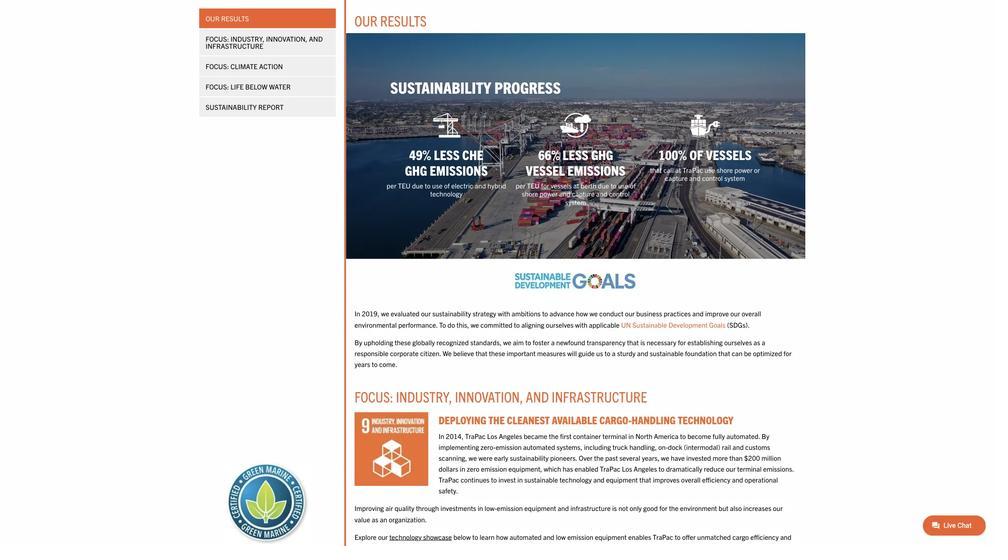 Task type: locate. For each thing, give the bounding box(es) containing it.
1 horizontal spatial with
[[639, 356, 653, 366]]

0 vertical spatial capture
[[739, 193, 764, 203]]

that inside 100% of vessels that call at trapac use shore power or capture and control system
[[722, 184, 736, 194]]

that left call
[[722, 184, 736, 194]]

in 2019, we evaluated our sustainability strategy with ambitions to advance how we conduct our business practices and improve our overall environmental performance. to do this, we committed to aligning ourselves with applicable
[[394, 344, 846, 366]]

use
[[783, 184, 795, 194], [480, 201, 492, 211], [687, 201, 698, 211]]

use left electric
[[480, 201, 492, 211]]

and up the 'development'
[[770, 344, 782, 354]]

for down the vessel at the top right of the page
[[601, 201, 610, 211]]

terminal up truck
[[670, 480, 697, 490]]

trapac inside 100% of vessels that call at trapac use shore power or capture and control system
[[759, 184, 781, 194]]

emission down early
[[535, 517, 563, 526]]

shore
[[796, 184, 815, 194], [580, 211, 598, 220]]

sustainable
[[722, 388, 760, 398], [583, 529, 620, 539]]

practices
[[738, 344, 768, 354]]

1 horizontal spatial control
[[780, 193, 803, 203]]

los up zero-
[[541, 480, 553, 490]]

trapac right call
[[759, 184, 781, 194]]

and right vessels
[[663, 211, 675, 220]]

0 vertical spatial terminal
[[670, 480, 697, 490]]

we up environmental
[[423, 344, 433, 354]]

and inside by upholding these globally recognized standards, we aim to foster a newfound transparency that is necessary for establishing ourselves as a responsible corporate citizen. we believe that these important measures will guide us to a sturdy and sustainable foundation that can be optimized for years to come.
[[708, 388, 720, 398]]

emissions inside 66% less ghg vessel emissions per teu for vessels at berth due to use of shore power and capture and control system
[[631, 180, 695, 199]]

we inside by upholding these globally recognized standards, we aim to foster a newfound transparency that is necessary for establishing ourselves as a responsible corporate citizen. we believe that these important measures will guide us to a sturdy and sustainable foundation that can be optimized for years to come.
[[559, 376, 568, 386]]

and up than at the bottom right
[[814, 492, 827, 502]]

a left sturdy
[[680, 388, 684, 398]]

of inside 66% less ghg vessel emissions per teu for vessels at berth due to use of shore power and capture and control system
[[700, 201, 707, 211]]

control inside 100% of vessels that call at trapac use shore power or capture and control system
[[780, 193, 803, 203]]

to up dock at the right bottom
[[756, 480, 762, 490]]

0 horizontal spatial sustainability
[[229, 114, 285, 124]]

1 vertical spatial innovation,
[[506, 431, 581, 451]]

to inside 66% less ghg vessel emissions per teu for vessels at berth due to use of shore power and capture and control system
[[679, 201, 685, 211]]

industry,
[[256, 38, 294, 48], [440, 431, 503, 451]]

sustainable inside by upholding these globally recognized standards, we aim to foster a newfound transparency that is necessary for establishing ourselves as a responsible corporate citizen. we believe that these important measures will guide us to a sturdy and sustainable foundation that can be optimized for years to come.
[[722, 388, 760, 398]]

1 horizontal spatial sustainability
[[434, 85, 546, 107]]

sustainability up "do"
[[480, 344, 523, 354]]

at inside 66% less ghg vessel emissions per teu for vessels at berth due to use of shore power and capture and control system
[[637, 201, 644, 211]]

zero
[[519, 517, 533, 526]]

control down vessels
[[780, 193, 803, 203]]

capture
[[739, 193, 764, 203], [636, 211, 661, 220]]

1 vertical spatial overall
[[757, 529, 779, 539]]

angeles
[[554, 480, 580, 490], [704, 517, 730, 526]]

2 horizontal spatial use
[[783, 184, 795, 194]]

1 vertical spatial shore
[[580, 211, 598, 220]]

do
[[497, 356, 506, 366]]

1 less from the left
[[482, 162, 511, 181]]

2 vertical spatial in
[[575, 529, 581, 539]]

call
[[737, 184, 749, 194]]

ourselves up can
[[805, 376, 836, 386]]

0 vertical spatial infrastructure
[[229, 46, 293, 55]]

use inside 49% less che ghg emissions per teu due to use of electric and hybrid technology
[[480, 201, 492, 211]]

0 horizontal spatial of
[[494, 201, 500, 211]]

1 horizontal spatial sustainability
[[567, 505, 610, 514]]

to right us
[[672, 388, 678, 398]]

1 horizontal spatial for
[[753, 376, 762, 386]]

focus: up "focus: climate action" at the left of page
[[229, 38, 254, 48]]

with down how
[[639, 356, 653, 366]]

deploying the cleanest available cargo-handling technology
[[487, 460, 815, 475]]

continues
[[512, 529, 544, 539]]

2 emissions from the left
[[631, 180, 695, 199]]

0 vertical spatial and
[[343, 38, 359, 48]]

handling
[[702, 460, 751, 475]]

focus: left life
[[229, 91, 254, 101]]

in inside in 2014, trapac los angeles became the first container terminal in north america to become fully automated. by implementing zero-emission automated systems, including truck handling, on-dock (intermodal) rail and customs scanning, we were early sustainability pioneers. over the past several years, we have invested more than $200 million dollars in zero emission equipment, which has enabled trapac los angeles to dramatically reduce our terminal emissions. trapac continues to invest in sustainable technology and equipment that improves overall efficiency and operational safety.
[[487, 480, 494, 490]]

focus: industry, innovation, and infrastructure
[[229, 38, 359, 55], [394, 431, 719, 451]]

cargo-
[[666, 460, 702, 475]]

2 due from the left
[[665, 201, 677, 211]]

rail
[[802, 492, 812, 502]]

with up committed on the bottom of the page
[[553, 344, 567, 354]]

1 vertical spatial the
[[660, 505, 671, 514]]

0 horizontal spatial less
[[482, 162, 511, 181]]

system inside 100% of vessels that call at trapac use shore power or capture and control system
[[805, 193, 828, 203]]

49%
[[455, 162, 479, 181]]

due down 49%
[[458, 201, 470, 211]]

emissions for che
[[478, 180, 542, 199]]

0 vertical spatial shore
[[796, 184, 815, 194]]

less inside 66% less ghg vessel emissions per teu for vessels at berth due to use of shore power and capture and control system
[[625, 162, 654, 181]]

overall down dramatically
[[757, 529, 779, 539]]

sustainability up equipment, in the right of the page
[[567, 505, 610, 514]]

1 vertical spatial technology
[[622, 529, 658, 539]]

emissions
[[478, 180, 542, 199], [631, 180, 695, 199]]

teu inside 66% less ghg vessel emissions per teu for vessels at berth due to use of shore power and capture and control system
[[586, 201, 600, 211]]

infrastructure up deploying the cleanest available cargo-handling technology
[[613, 431, 719, 451]]

due inside 66% less ghg vessel emissions per teu for vessels at berth due to use of shore power and capture and control system
[[665, 201, 677, 211]]

in down equipment, in the right of the page
[[575, 529, 581, 539]]

los
[[541, 480, 553, 490], [691, 517, 703, 526]]

became
[[582, 480, 608, 490]]

that down standards,
[[529, 388, 542, 398]]

0 vertical spatial ourselves
[[607, 356, 637, 366]]

past
[[673, 505, 687, 514]]

newfound
[[618, 376, 650, 386]]

in left zero
[[511, 517, 517, 526]]

enabled
[[639, 517, 665, 526]]

1 horizontal spatial by
[[846, 480, 855, 490]]

our results inside "link"
[[229, 15, 277, 25]]

teu inside 49% less che ghg emissions per teu due to use of electric and hybrid technology
[[442, 201, 456, 211]]

the down including
[[660, 505, 671, 514]]

use inside 66% less ghg vessel emissions per teu for vessels at berth due to use of shore power and capture and control system
[[687, 201, 698, 211]]

0 horizontal spatial technology
[[478, 211, 514, 220]]

to up improves
[[732, 517, 738, 526]]

1 vertical spatial in
[[487, 480, 494, 490]]

2 horizontal spatial for
[[871, 388, 880, 398]]

sustainable inside in 2014, trapac los angeles became the first container terminal in north america to become fully automated. by implementing zero-emission automated systems, including truck handling, on-dock (intermodal) rail and customs scanning, we were early sustainability pioneers. over the past several years, we have invested more than $200 million dollars in zero emission equipment, which has enabled trapac los angeles to dramatically reduce our terminal emissions. trapac continues to invest in sustainable technology and equipment that improves overall efficiency and operational safety.
[[583, 529, 620, 539]]

2 less from the left
[[625, 162, 654, 181]]

recognized
[[485, 376, 521, 386]]

hybrid
[[542, 201, 562, 211]]

angeles down 'years,'
[[704, 517, 730, 526]]

innovation, down the our results "link"
[[296, 38, 342, 48]]

shore down the vessel at the top right of the page
[[580, 211, 598, 220]]

teu for ghg
[[442, 201, 456, 211]]

ourselves
[[607, 356, 637, 366], [805, 376, 836, 386]]

our down than at the bottom right
[[807, 517, 818, 526]]

citizen.
[[467, 388, 490, 398]]

0 horizontal spatial capture
[[636, 211, 661, 220]]

2 vertical spatial for
[[871, 388, 880, 398]]

0 vertical spatial the
[[610, 480, 621, 490]]

power inside 66% less ghg vessel emissions per teu for vessels at berth due to use of shore power and capture and control system
[[600, 211, 620, 220]]

0 horizontal spatial in
[[394, 344, 400, 354]]

1 horizontal spatial use
[[687, 201, 698, 211]]

1 vertical spatial control
[[677, 211, 700, 220]]

sustainable down which
[[583, 529, 620, 539]]

in for in 2019, we evaluated our sustainability strategy with ambitions to advance how we conduct our business practices and improve our overall environmental performance. to do this, we committed to aligning ourselves with applicable
[[394, 344, 400, 354]]

we
[[423, 344, 433, 354], [655, 344, 664, 354], [523, 356, 532, 366], [559, 376, 568, 386], [521, 505, 530, 514], [735, 505, 744, 514]]

teu
[[442, 201, 456, 211], [586, 201, 600, 211]]

1 horizontal spatial capture
[[739, 193, 764, 203]]

0 horizontal spatial ourselves
[[607, 356, 637, 366]]

2 horizontal spatial of
[[766, 162, 782, 181]]

1 horizontal spatial ourselves
[[805, 376, 836, 386]]

1 horizontal spatial power
[[816, 184, 836, 194]]

power down the vessel at the top right of the page
[[600, 211, 620, 220]]

of inside 100% of vessels that call at trapac use shore power or capture and control system
[[766, 162, 782, 181]]

than
[[811, 505, 825, 514]]

0 horizontal spatial infrastructure
[[229, 46, 293, 55]]

use down vessels
[[783, 184, 795, 194]]

1 vertical spatial los
[[691, 517, 703, 526]]

emissions inside 49% less che ghg emissions per teu due to use of electric and hybrid technology
[[478, 180, 542, 199]]

foster
[[592, 376, 611, 386]]

at left berth
[[637, 201, 644, 211]]

0 horizontal spatial due
[[458, 201, 470, 211]]

0 horizontal spatial overall
[[757, 529, 779, 539]]

a right "as"
[[847, 376, 850, 386]]

over
[[643, 505, 659, 514]]

1 vertical spatial system
[[628, 220, 651, 229]]

to down ambitions
[[571, 356, 578, 366]]

1 horizontal spatial results
[[423, 12, 474, 33]]

by inside in 2014, trapac los angeles became the first container terminal in north america to become fully automated. by implementing zero-emission automated systems, including truck handling, on-dock (intermodal) rail and customs scanning, we were early sustainability pioneers. over the past several years, we have invested more than $200 million dollars in zero emission equipment, which has enabled trapac los angeles to dramatically reduce our terminal emissions. trapac continues to invest in sustainable technology and equipment that improves overall efficiency and operational safety.
[[846, 480, 855, 490]]

1 horizontal spatial industry,
[[440, 431, 503, 451]]

1 vertical spatial emission
[[535, 517, 563, 526]]

emissions for ghg
[[631, 180, 695, 199]]

shore inside 66% less ghg vessel emissions per teu for vessels at berth due to use of shore power and capture and control system
[[580, 211, 598, 220]]

0 horizontal spatial shore
[[580, 211, 598, 220]]

1 vertical spatial sustainability
[[567, 505, 610, 514]]

0 horizontal spatial by
[[394, 376, 403, 386]]

1 horizontal spatial at
[[750, 184, 757, 194]]

system down berth
[[628, 220, 651, 229]]

and left hybrid
[[528, 201, 540, 211]]

aligning
[[579, 356, 605, 366]]

1 emissions from the left
[[478, 180, 542, 199]]

1 horizontal spatial in
[[487, 480, 494, 490]]

per
[[430, 201, 440, 211], [573, 201, 584, 211]]

system left or
[[805, 193, 828, 203]]

use right berth
[[687, 201, 698, 211]]

teu for vessel
[[586, 201, 600, 211]]

0 horizontal spatial use
[[480, 201, 492, 211]]

1 horizontal spatial shore
[[796, 184, 815, 194]]

north
[[706, 480, 725, 490]]

standards,
[[523, 376, 557, 386]]

strategy
[[525, 344, 551, 354]]

per inside 66% less ghg vessel emissions per teu for vessels at berth due to use of shore power and capture and control system
[[573, 201, 584, 211]]

2 teu from the left
[[586, 201, 600, 211]]

less left che
[[482, 162, 511, 181]]

shore down vessels
[[796, 184, 815, 194]]

to right 'aim'
[[584, 376, 590, 386]]

ourselves inside in 2019, we evaluated our sustainability strategy with ambitions to advance how we conduct our business practices and improve our overall environmental performance. to do this, we committed to aligning ourselves with applicable
[[607, 356, 637, 366]]

at right call
[[750, 184, 757, 194]]

applicable
[[655, 356, 689, 366]]

0 horizontal spatial emissions
[[478, 180, 542, 199]]

equipment
[[674, 529, 709, 539]]

these
[[439, 376, 457, 386], [543, 388, 561, 398]]

ghg inside 49% less che ghg emissions per teu due to use of electric and hybrid technology
[[450, 180, 475, 199]]

dollars
[[487, 517, 509, 526]]

scanning,
[[487, 505, 519, 514]]

0 horizontal spatial angeles
[[554, 480, 580, 490]]

un sustainable development goals link
[[690, 356, 806, 366]]

los down 'several'
[[691, 517, 703, 526]]

infrastructure up climate
[[229, 46, 293, 55]]

to up aligning
[[603, 344, 609, 354]]

less for ghg
[[482, 162, 511, 181]]

focus: for focus: life below water link
[[229, 91, 254, 101]]

terminal down $200
[[819, 517, 846, 526]]

emission
[[551, 492, 580, 502], [535, 517, 563, 526]]

1 vertical spatial focus: industry, innovation, and infrastructure
[[394, 431, 719, 451]]

focus: industry, innovation, and infrastructure link
[[221, 32, 373, 62]]

0 horizontal spatial per
[[430, 201, 440, 211]]

for right optimized at the bottom right of the page
[[871, 388, 880, 398]]

in left 2014,
[[487, 480, 494, 490]]

capture inside 100% of vessels that call at trapac use shore power or capture and control system
[[739, 193, 764, 203]]

0 vertical spatial system
[[805, 193, 828, 203]]

0 vertical spatial sustainable
[[722, 388, 760, 398]]

we
[[492, 388, 502, 398]]

overall up "as"
[[824, 344, 846, 354]]

teu down the vessel at the top right of the page
[[586, 201, 600, 211]]

1 vertical spatial in
[[511, 517, 517, 526]]

cleanest
[[563, 460, 611, 475]]

technology
[[753, 460, 815, 475]]

0 horizontal spatial our results
[[229, 15, 277, 25]]

in left 2019,
[[394, 344, 400, 354]]

angeles down 'the'
[[554, 480, 580, 490]]

our right improve
[[812, 344, 823, 354]]

less right 66%
[[625, 162, 654, 181]]

1 per from the left
[[430, 201, 440, 211]]

transparency
[[652, 376, 695, 386]]

development
[[743, 356, 786, 366]]

0 horizontal spatial at
[[637, 201, 644, 211]]

optimized
[[837, 388, 869, 398]]

2 per from the left
[[573, 201, 584, 211]]

0 vertical spatial these
[[439, 376, 457, 386]]

sustainable down necessary
[[722, 388, 760, 398]]

improve
[[784, 344, 810, 354]]

focus: left climate
[[229, 68, 254, 78]]

1 vertical spatial for
[[753, 376, 762, 386]]

focus:
[[229, 38, 254, 48], [229, 68, 254, 78], [229, 91, 254, 101], [394, 431, 437, 451]]

a up measures
[[613, 376, 616, 386]]

1 vertical spatial these
[[543, 388, 561, 398]]

power inside 100% of vessels that call at trapac use shore power or capture and control system
[[816, 184, 836, 194]]

overall
[[824, 344, 846, 354], [757, 529, 779, 539]]

ourselves down 'advance'
[[607, 356, 637, 366]]

sustainability for sustainability progress
[[434, 85, 546, 107]]

by inside by upholding these globally recognized standards, we aim to foster a newfound transparency that is necessary for establishing ourselves as a responsible corporate citizen. we believe that these important measures will guide us to a sturdy and sustainable foundation that can be optimized for years to come.
[[394, 376, 403, 386]]

and right call
[[766, 193, 778, 203]]

as
[[837, 376, 845, 386]]

focus: industry, innovation, and infrastructure up 'the'
[[394, 431, 719, 451]]

0 horizontal spatial sustainability
[[480, 344, 523, 354]]

control right berth
[[677, 211, 700, 220]]

capture down 100% at the top
[[739, 193, 764, 203]]

1 horizontal spatial technology
[[622, 529, 658, 539]]

innovation, up 'the'
[[506, 431, 581, 451]]

1 teu from the left
[[442, 201, 456, 211]]

we right this,
[[523, 356, 532, 366]]

0 horizontal spatial teu
[[442, 201, 456, 211]]

by up responsible
[[394, 376, 403, 386]]

0 vertical spatial sustainability
[[480, 344, 523, 354]]

by upholding these globally recognized standards, we aim to foster a newfound transparency that is necessary for establishing ourselves as a responsible corporate citizen. we believe that these important measures will guide us to a sturdy and sustainable foundation that can be optimized for years to come.
[[394, 376, 880, 410]]

0 vertical spatial overall
[[824, 344, 846, 354]]

capture right vessels
[[636, 211, 661, 220]]

0 vertical spatial in
[[394, 344, 400, 354]]

emissions up berth
[[631, 180, 695, 199]]

we left 'aim'
[[559, 376, 568, 386]]

1 horizontal spatial per
[[573, 201, 584, 211]]

1 horizontal spatial overall
[[824, 344, 846, 354]]

to right berth
[[679, 201, 685, 211]]

0 vertical spatial power
[[816, 184, 836, 194]]

emission up early
[[551, 492, 580, 502]]

0 vertical spatial at
[[750, 184, 757, 194]]

goals
[[788, 356, 806, 366]]

1 vertical spatial and
[[584, 431, 610, 451]]

0 horizontal spatial focus: industry, innovation, and infrastructure
[[229, 38, 359, 55]]

these up corporate
[[439, 376, 457, 386]]

due inside 49% less che ghg emissions per teu due to use of electric and hybrid technology
[[458, 201, 470, 211]]

emissions up electric
[[478, 180, 542, 199]]

in left 'north'
[[698, 480, 704, 490]]

in inside in 2019, we evaluated our sustainability strategy with ambitions to advance how we conduct our business practices and improve our overall environmental performance. to do this, we committed to aligning ourselves with applicable
[[394, 344, 400, 354]]

due right berth
[[665, 201, 677, 211]]

control inside 66% less ghg vessel emissions per teu for vessels at berth due to use of shore power and capture and control system
[[677, 211, 700, 220]]

0 horizontal spatial our
[[229, 15, 244, 25]]

teu down 49%
[[442, 201, 456, 211]]

for down the 'development'
[[753, 376, 762, 386]]

the
[[610, 480, 621, 490], [660, 505, 671, 514]]

0 horizontal spatial ghg
[[450, 180, 475, 199]]

invested
[[763, 505, 790, 514]]

che
[[514, 162, 537, 181]]

0 vertical spatial sustainability
[[434, 85, 546, 107]]

1 horizontal spatial of
[[700, 201, 707, 211]]

conduct
[[666, 344, 693, 354]]

customs
[[828, 492, 856, 502]]

shore inside 100% of vessels that call at trapac use shore power or capture and control system
[[796, 184, 815, 194]]

america
[[727, 480, 754, 490]]

ghg inside 66% less ghg vessel emissions per teu for vessels at berth due to use of shore power and capture and control system
[[657, 162, 681, 181]]

water
[[299, 91, 323, 101]]

0 vertical spatial los
[[541, 480, 553, 490]]

technology
[[478, 211, 514, 220], [622, 529, 658, 539]]

1 horizontal spatial infrastructure
[[613, 431, 719, 451]]

vessel
[[584, 180, 628, 199]]

1 due from the left
[[458, 201, 470, 211]]

49% less che ghg emissions per teu due to use of electric and hybrid technology
[[430, 162, 562, 220]]

power left or
[[816, 184, 836, 194]]

in
[[394, 344, 400, 354], [487, 480, 494, 490]]

vessels
[[784, 162, 835, 181]]

focus: for focus: industry, innovation, and infrastructure link
[[229, 38, 254, 48]]

0 horizontal spatial terminal
[[670, 480, 697, 490]]

less inside 49% less che ghg emissions per teu due to use of electric and hybrid technology
[[482, 162, 511, 181]]

that left is at the right bottom of the page
[[697, 376, 710, 386]]

less for vessel
[[625, 162, 654, 181]]

sustainability
[[434, 85, 546, 107], [229, 114, 285, 124]]

these down standards,
[[543, 388, 561, 398]]

the left first
[[610, 480, 621, 490]]

and down is at the right bottom of the page
[[708, 388, 720, 398]]

to down 49%
[[472, 201, 479, 211]]

ourselves inside by upholding these globally recognized standards, we aim to foster a newfound transparency that is necessary for establishing ourselves as a responsible corporate citizen. we believe that these important measures will guide us to a sturdy and sustainable foundation that can be optimized for years to come.
[[805, 376, 836, 386]]

100% of vessels that call at trapac use shore power or capture and control system
[[722, 162, 845, 203]]

evaluated
[[434, 344, 466, 354]]

0 vertical spatial innovation,
[[296, 38, 342, 48]]

0 horizontal spatial innovation,
[[296, 38, 342, 48]]

per inside 49% less che ghg emissions per teu due to use of electric and hybrid technology
[[430, 201, 440, 211]]

1 horizontal spatial focus: industry, innovation, and infrastructure
[[394, 431, 719, 451]]

1 vertical spatial ourselves
[[805, 376, 836, 386]]



Task type: vqa. For each thing, say whether or not it's contained in the screenshot.
the topmost MENU BAR
no



Task type: describe. For each thing, give the bounding box(es) containing it.
for inside 66% less ghg vessel emissions per teu for vessels at berth due to use of shore power and capture and control system
[[601, 201, 610, 211]]

corporate
[[433, 388, 465, 398]]

committed
[[534, 356, 569, 366]]

we right how
[[655, 344, 664, 354]]

0 vertical spatial industry,
[[256, 38, 294, 48]]

1 horizontal spatial and
[[584, 431, 610, 451]]

1 vertical spatial terminal
[[819, 517, 846, 526]]

and right the efficiency
[[813, 529, 826, 539]]

or
[[838, 184, 845, 194]]

trapac up safety.
[[487, 529, 510, 539]]

responsible
[[394, 388, 432, 398]]

0 vertical spatial focus: industry, innovation, and infrastructure
[[229, 38, 359, 55]]

aim
[[570, 376, 582, 386]]

0 horizontal spatial these
[[439, 376, 457, 386]]

overall inside in 2019, we evaluated our sustainability strategy with ambitions to advance how we conduct our business practices and improve our overall environmental performance. to do this, we committed to aligning ourselves with applicable
[[824, 344, 846, 354]]

climate
[[256, 68, 286, 78]]

1 horizontal spatial our
[[394, 12, 420, 33]]

the
[[543, 460, 561, 475]]

technology inside 49% less che ghg emissions per teu due to use of electric and hybrid technology
[[478, 211, 514, 220]]

container
[[637, 480, 668, 490]]

guide
[[643, 388, 661, 398]]

1 horizontal spatial these
[[543, 388, 561, 398]]

sustainability inside in 2019, we evaluated our sustainability strategy with ambitions to advance how we conduct our business practices and improve our overall environmental performance. to do this, we committed to aligning ourselves with applicable
[[480, 344, 523, 354]]

1 vertical spatial with
[[639, 356, 653, 366]]

capture inside 66% less ghg vessel emissions per teu for vessels at berth due to use of shore power and capture and control system
[[636, 211, 661, 220]]

has
[[625, 517, 637, 526]]

truck
[[681, 492, 698, 502]]

become
[[764, 480, 790, 490]]

our up un
[[695, 344, 705, 354]]

66%
[[598, 162, 622, 181]]

0 vertical spatial with
[[553, 344, 567, 354]]

2 horizontal spatial in
[[698, 480, 704, 490]]

action
[[288, 68, 314, 78]]

and inside in 2019, we evaluated our sustainability strategy with ambitions to advance how we conduct our business practices and improve our overall environmental performance. to do this, we committed to aligning ourselves with applicable
[[770, 344, 782, 354]]

1 horizontal spatial the
[[660, 505, 671, 514]]

safety.
[[487, 541, 509, 547]]

and left berth
[[622, 211, 634, 220]]

measures
[[597, 388, 629, 398]]

will
[[630, 388, 641, 398]]

0 horizontal spatial a
[[613, 376, 616, 386]]

that inside in 2014, trapac los angeles became the first container terminal in north america to become fully automated. by implementing zero-emission automated systems, including truck handling, on-dock (intermodal) rail and customs scanning, we were early sustainability pioneers. over the past several years, we have invested more than $200 million dollars in zero emission equipment, which has enabled trapac los angeles to dramatically reduce our terminal emissions. trapac continues to invest in sustainable technology and equipment that improves overall efficiency and operational safety.
[[711, 529, 724, 539]]

invest
[[554, 529, 573, 539]]

vessels
[[612, 201, 635, 211]]

automated
[[581, 492, 617, 502]]

years,
[[713, 505, 733, 514]]

improves
[[725, 529, 755, 539]]

1 horizontal spatial a
[[680, 388, 684, 398]]

advance
[[611, 344, 638, 354]]

performance. to
[[443, 356, 496, 366]]

in 2014, trapac los angeles became the first container terminal in north america to become fully automated. by implementing zero-emission automated systems, including truck handling, on-dock (intermodal) rail and customs scanning, we were early sustainability pioneers. over the past several years, we have invested more than $200 million dollars in zero emission equipment, which has enabled trapac los angeles to dramatically reduce our terminal emissions. trapac continues to invest in sustainable technology and equipment that improves overall efficiency and operational safety.
[[487, 480, 882, 547]]

66% less ghg vessel emissions per teu for vessels at berth due to use of shore power and capture and control system
[[573, 162, 707, 229]]

dramatically
[[740, 517, 780, 526]]

zero-
[[534, 492, 551, 502]]

and inside focus: industry, innovation, and infrastructure
[[343, 38, 359, 48]]

sustainability report
[[229, 114, 315, 124]]

our inside "link"
[[229, 15, 244, 25]]

million
[[846, 505, 868, 514]]

systems,
[[619, 492, 647, 502]]

2019,
[[402, 344, 422, 354]]

is
[[712, 376, 717, 386]]

and down enabled at the right bottom
[[659, 529, 672, 539]]

to down responsible
[[413, 400, 420, 410]]

this,
[[507, 356, 521, 366]]

foundation
[[761, 388, 797, 398]]

1 horizontal spatial in
[[575, 529, 581, 539]]

sustainability inside in 2014, trapac los angeles became the first container terminal in north america to become fully automated. by implementing zero-emission automated systems, including truck handling, on-dock (intermodal) rail and customs scanning, we were early sustainability pioneers. over the past several years, we have invested more than $200 million dollars in zero emission equipment, which has enabled trapac los angeles to dramatically reduce our terminal emissions. trapac continues to invest in sustainable technology and equipment that improves overall efficiency and operational safety.
[[567, 505, 610, 514]]

0 horizontal spatial in
[[511, 517, 517, 526]]

1 vertical spatial angeles
[[704, 517, 730, 526]]

and inside 100% of vessels that call at trapac use shore power or capture and control system
[[766, 193, 778, 203]]

1 vertical spatial infrastructure
[[613, 431, 719, 451]]

at inside 100% of vessels that call at trapac use shore power or capture and control system
[[750, 184, 757, 194]]

2 horizontal spatial a
[[847, 376, 850, 386]]

important
[[563, 388, 595, 398]]

in for in 2014, trapac los angeles became the first container terminal in north america to become fully automated. by implementing zero-emission automated systems, including truck handling, on-dock (intermodal) rail and customs scanning, we were early sustainability pioneers. over the past several years, we have invested more than $200 million dollars in zero emission equipment, which has enabled trapac los angeles to dramatically reduce our terminal emissions. trapac continues to invest in sustainable technology and equipment that improves overall efficiency and operational safety.
[[487, 480, 494, 490]]

trapac up zero-
[[517, 480, 540, 490]]

can
[[813, 388, 825, 398]]

first
[[622, 480, 635, 490]]

sustainable
[[703, 356, 741, 366]]

berth
[[645, 201, 663, 211]]

we down the on-
[[735, 505, 744, 514]]

our inside in 2014, trapac los angeles became the first container terminal in north america to become fully automated. by implementing zero-emission automated systems, including truck handling, on-dock (intermodal) rail and customs scanning, we were early sustainability pioneers. over the past several years, we have invested more than $200 million dollars in zero emission equipment, which has enabled trapac los angeles to dramatically reduce our terminal emissions. trapac continues to invest in sustainable technology and equipment that improves overall efficiency and operational safety.
[[807, 517, 818, 526]]

several
[[688, 505, 712, 514]]

were
[[532, 505, 547, 514]]

automated.
[[807, 480, 845, 490]]

un sustainable development goals
[[690, 356, 806, 366]]

progress
[[549, 85, 623, 107]]

on-
[[732, 492, 742, 502]]

emissions.
[[848, 517, 882, 526]]

our results link
[[221, 9, 373, 31]]

focus: for the focus: climate action link
[[229, 68, 254, 78]]

(intermodal)
[[760, 492, 800, 502]]

sustainability for sustainability report
[[229, 114, 285, 124]]

life
[[256, 91, 271, 101]]

to inside 49% less che ghg emissions per teu due to use of electric and hybrid technology
[[472, 201, 479, 211]]

fully
[[792, 480, 806, 490]]

100%
[[732, 162, 763, 181]]

use inside 100% of vessels that call at trapac use shore power or capture and control system
[[783, 184, 795, 194]]

equipment,
[[565, 517, 603, 526]]

below
[[273, 91, 297, 101]]

which
[[604, 517, 624, 526]]

operational
[[828, 529, 865, 539]]

report
[[287, 114, 315, 124]]

how
[[640, 344, 653, 354]]

1 horizontal spatial our results
[[394, 12, 474, 33]]

overall inside in 2014, trapac los angeles became the first container terminal in north america to become fully automated. by implementing zero-emission automated systems, including truck handling, on-dock (intermodal) rail and customs scanning, we were early sustainability pioneers. over the past several years, we have invested more than $200 million dollars in zero emission equipment, which has enabled trapac los angeles to dramatically reduce our terminal emissions. trapac continues to invest in sustainable technology and equipment that improves overall efficiency and operational safety.
[[757, 529, 779, 539]]

2014,
[[496, 480, 515, 490]]

focus: climate action link
[[221, 63, 373, 84]]

available
[[613, 460, 664, 475]]

our up performance. to
[[468, 344, 479, 354]]

trapac down past on the bottom of the page
[[667, 517, 689, 526]]

system inside 66% less ghg vessel emissions per teu for vessels at berth due to use of shore power and capture and control system
[[628, 220, 651, 229]]

including
[[649, 492, 679, 502]]

handling,
[[700, 492, 730, 502]]

years
[[394, 400, 411, 410]]

per for ghg
[[430, 201, 440, 211]]

electric
[[502, 201, 526, 211]]

sturdy
[[686, 388, 706, 398]]

and inside 49% less che ghg emissions per teu due to use of electric and hybrid technology
[[528, 201, 540, 211]]

un
[[690, 356, 701, 366]]

focus: life below water
[[229, 91, 323, 101]]

to left invest
[[546, 529, 552, 539]]

we up zero
[[521, 505, 530, 514]]

per for vessel
[[573, 201, 584, 211]]

focus: down years
[[394, 431, 437, 451]]

of inside 49% less che ghg emissions per teu due to use of electric and hybrid technology
[[494, 201, 500, 211]]

come.
[[421, 400, 442, 410]]

1 horizontal spatial innovation,
[[506, 431, 581, 451]]

reduce
[[782, 517, 805, 526]]

pioneers.
[[611, 505, 641, 514]]

results inside "link"
[[246, 15, 277, 25]]

1 horizontal spatial los
[[691, 517, 703, 526]]

that left can
[[798, 388, 811, 398]]

0 vertical spatial emission
[[551, 492, 580, 502]]

believe
[[504, 388, 527, 398]]

technology inside in 2014, trapac los angeles became the first container terminal in north america to become fully automated. by implementing zero-emission automated systems, including truck handling, on-dock (intermodal) rail and customs scanning, we were early sustainability pioneers. over the past several years, we have invested more than $200 million dollars in zero emission equipment, which has enabled trapac los angeles to dramatically reduce our terminal emissions. trapac continues to invest in sustainable technology and equipment that improves overall efficiency and operational safety.
[[622, 529, 658, 539]]



